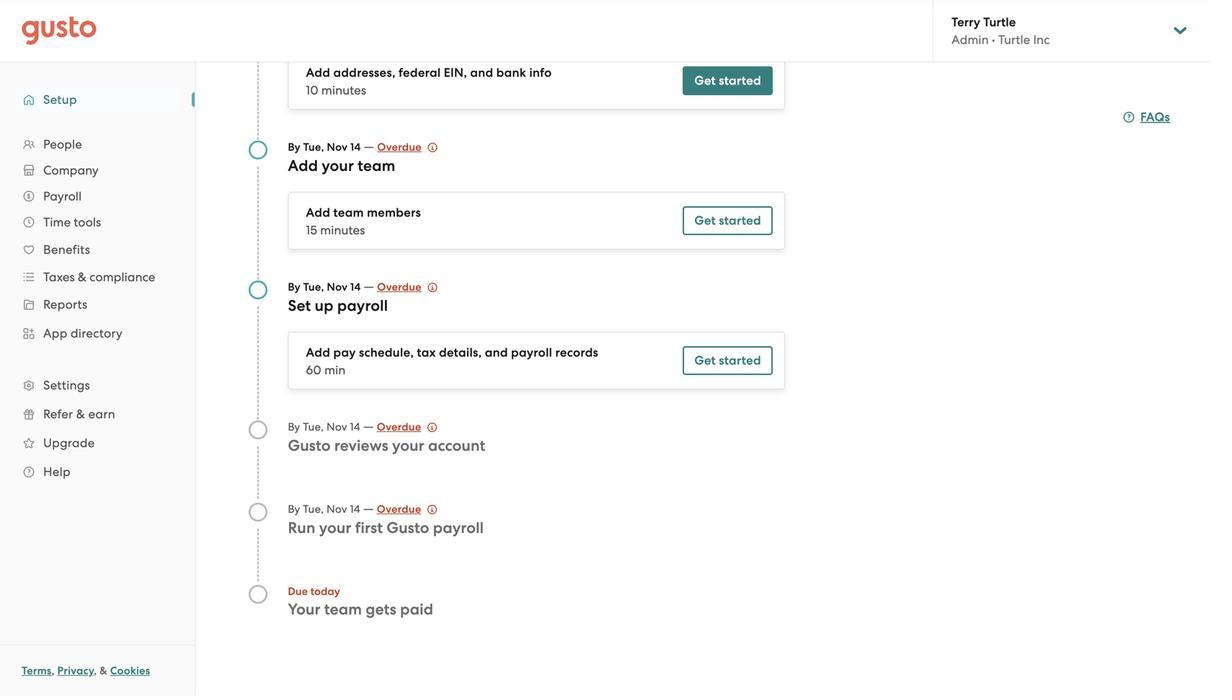 Task type: vqa. For each thing, say whether or not it's contained in the screenshot.
2nd Tue, from the top of the page
yes



Task type: describe. For each thing, give the bounding box(es) containing it.
app directory
[[43, 326, 123, 340]]

addresses,
[[333, 65, 396, 80]]

— for team
[[364, 139, 374, 154]]

get for set up payroll
[[695, 353, 716, 368]]

app directory link
[[14, 320, 180, 346]]

1 get started from the top
[[695, 73, 762, 88]]

members
[[367, 205, 421, 220]]

settings
[[43, 378, 90, 392]]

admin
[[952, 32, 989, 47]]

benefits link
[[14, 237, 180, 263]]

company
[[43, 163, 99, 177]]

time
[[43, 215, 71, 229]]

settings link
[[14, 372, 180, 398]]

get started button for set up payroll
[[683, 346, 773, 375]]

started for add your team
[[719, 213, 762, 228]]

set
[[288, 297, 311, 315]]

add for add addresses, federal ein, and bank info 10 minutes
[[306, 65, 330, 80]]

list containing people
[[0, 131, 195, 486]]

tue, for gusto
[[303, 421, 324, 433]]

overdue button for first
[[377, 501, 437, 518]]

earn
[[88, 407, 115, 421]]

refer & earn link
[[14, 401, 180, 427]]

add your team
[[288, 157, 396, 175]]

due
[[288, 585, 308, 598]]

overdue button for payroll
[[377, 278, 438, 296]]

your
[[288, 600, 321, 619]]

privacy link
[[57, 664, 94, 677]]

by for set up payroll
[[288, 281, 301, 294]]

people button
[[14, 131, 180, 157]]

time tools
[[43, 215, 101, 229]]

overdue for your
[[377, 421, 421, 434]]

add addresses, federal ein, and bank info 10 minutes
[[306, 65, 552, 97]]

min
[[325, 363, 346, 377]]

federal
[[399, 65, 441, 80]]

tools
[[74, 215, 101, 229]]

account
[[428, 437, 486, 455]]

get for add your team
[[695, 213, 716, 228]]

terry turtle admin • turtle inc
[[952, 15, 1050, 47]]

reviews
[[335, 437, 389, 455]]

company button
[[14, 157, 180, 183]]

terms , privacy , & cookies
[[22, 664, 150, 677]]

taxes
[[43, 270, 75, 284]]

by for run your first gusto payroll
[[288, 503, 300, 515]]

2 vertical spatial &
[[100, 664, 107, 677]]

tue, for run
[[303, 503, 324, 515]]

info
[[530, 65, 552, 80]]

nov for add
[[327, 141, 348, 154]]

circle blank image for by
[[248, 502, 268, 522]]

today
[[311, 585, 340, 598]]

and inside add addresses, federal ein, and bank info 10 minutes
[[470, 65, 494, 80]]

started for set up payroll
[[719, 353, 762, 368]]

by tue, nov 14 — for set
[[288, 279, 377, 294]]

details,
[[439, 345, 482, 360]]

run your first gusto payroll
[[288, 519, 484, 537]]

overdue button for team
[[377, 138, 438, 156]]

overdue for payroll
[[377, 281, 422, 294]]

directory
[[71, 326, 123, 340]]

14 for your
[[350, 421, 361, 433]]

run
[[288, 519, 316, 537]]

add pay schedule, tax details, and payroll records 60 min
[[306, 345, 599, 377]]

60
[[306, 363, 322, 377]]

schedule,
[[359, 345, 414, 360]]

inc
[[1034, 32, 1050, 47]]

first
[[355, 519, 383, 537]]

set up payroll
[[288, 297, 388, 315]]

1 , from the left
[[52, 664, 55, 677]]

•
[[992, 32, 996, 47]]

terms
[[22, 664, 52, 677]]

0 horizontal spatial payroll
[[337, 297, 388, 315]]

nov for run
[[327, 503, 347, 515]]

— for first
[[363, 501, 374, 516]]

terms link
[[22, 664, 52, 677]]

by tue, nov 14 — for add
[[288, 139, 377, 154]]

records
[[556, 345, 599, 360]]

refer
[[43, 407, 73, 421]]

tax
[[417, 345, 436, 360]]

minutes inside add team members 15 minutes
[[320, 223, 365, 237]]

upgrade
[[43, 436, 95, 450]]

1 vertical spatial turtle
[[999, 32, 1031, 47]]

circle blank image
[[248, 420, 268, 440]]

0 vertical spatial team
[[358, 157, 396, 175]]

time tools button
[[14, 209, 180, 235]]



Task type: locate. For each thing, give the bounding box(es) containing it.
add inside add team members 15 minutes
[[306, 205, 330, 220]]

tue, up up
[[303, 281, 324, 294]]

overdue button up members
[[377, 138, 438, 156]]

— for payroll
[[364, 279, 374, 294]]

0 vertical spatial get started button
[[683, 66, 773, 95]]

circle blank image left run
[[248, 502, 268, 522]]

4 by from the top
[[288, 503, 300, 515]]

1 get started button from the top
[[683, 66, 773, 95]]

3 started from the top
[[719, 353, 762, 368]]

by right circle blank image
[[288, 421, 300, 433]]

and right ein,
[[470, 65, 494, 80]]

2 vertical spatial started
[[719, 353, 762, 368]]

2 vertical spatial team
[[324, 600, 362, 619]]

nov up set up payroll
[[327, 281, 348, 294]]

3 tue, from the top
[[303, 421, 324, 433]]

1 vertical spatial circle blank image
[[248, 584, 268, 604]]

by for gusto reviews your account
[[288, 421, 300, 433]]

paid
[[400, 600, 434, 619]]

overdue for first
[[377, 503, 421, 516]]

1 vertical spatial payroll
[[511, 345, 553, 360]]

payroll
[[337, 297, 388, 315], [511, 345, 553, 360], [433, 519, 484, 537]]

taxes & compliance button
[[14, 264, 180, 290]]

1 vertical spatial &
[[76, 407, 85, 421]]

your
[[322, 157, 354, 175], [392, 437, 425, 455], [319, 519, 352, 537]]

gusto
[[288, 437, 331, 455], [387, 519, 430, 537]]

4 tue, from the top
[[303, 503, 324, 515]]

gusto reviews your account
[[288, 437, 486, 455]]

benefits
[[43, 242, 90, 257]]

0 vertical spatial turtle
[[984, 15, 1016, 29]]

faqs
[[1141, 110, 1171, 124]]

turtle up •
[[984, 15, 1016, 29]]

3 by from the top
[[288, 421, 300, 433]]

add inside add addresses, federal ein, and bank info 10 minutes
[[306, 65, 330, 80]]

by up add your team on the left top of the page
[[288, 141, 301, 154]]

get started for team
[[695, 213, 762, 228]]

your for first
[[319, 519, 352, 537]]

get started button
[[683, 66, 773, 95], [683, 206, 773, 235], [683, 346, 773, 375]]

0 vertical spatial your
[[322, 157, 354, 175]]

1 horizontal spatial payroll
[[433, 519, 484, 537]]

& left the cookies
[[100, 664, 107, 677]]

payroll
[[43, 189, 82, 203]]

0 vertical spatial circle blank image
[[248, 502, 268, 522]]

tue, up run
[[303, 503, 324, 515]]

nov up reviews
[[327, 421, 347, 433]]

cookies
[[110, 664, 150, 677]]

setup
[[43, 92, 77, 107]]

0 vertical spatial get
[[695, 73, 716, 88]]

by tue, nov 14 — for gusto
[[288, 419, 377, 434]]

3 nov from the top
[[327, 421, 347, 433]]

taxes & compliance
[[43, 270, 155, 284]]

10
[[306, 83, 319, 97]]

2 started from the top
[[719, 213, 762, 228]]

gets
[[366, 600, 397, 619]]

app
[[43, 326, 67, 340]]

tue, for add
[[303, 141, 324, 154]]

3 by tue, nov 14 — from the top
[[288, 419, 377, 434]]

1 started from the top
[[719, 73, 762, 88]]

circle blank image for due today
[[248, 584, 268, 604]]

1 by from the top
[[288, 141, 301, 154]]

circle blank image
[[248, 502, 268, 522], [248, 584, 268, 604]]

& for earn
[[76, 407, 85, 421]]

help link
[[14, 459, 180, 485]]

tue, right circle blank image
[[303, 421, 324, 433]]

by up run
[[288, 503, 300, 515]]

by for add your team
[[288, 141, 301, 154]]

get started for payroll
[[695, 353, 762, 368]]

0 horizontal spatial gusto
[[288, 437, 331, 455]]

2 horizontal spatial payroll
[[511, 345, 553, 360]]

2 , from the left
[[94, 664, 97, 677]]

3 get started button from the top
[[683, 346, 773, 375]]

your for team
[[322, 157, 354, 175]]

1 vertical spatial started
[[719, 213, 762, 228]]

home image
[[22, 16, 97, 45]]

& left earn
[[76, 407, 85, 421]]

1 horizontal spatial gusto
[[387, 519, 430, 537]]

turtle
[[984, 15, 1016, 29], [999, 32, 1031, 47]]

0 horizontal spatial ,
[[52, 664, 55, 677]]

0 vertical spatial and
[[470, 65, 494, 80]]

reports link
[[14, 291, 180, 317]]

overdue up add your team on the left top of the page
[[377, 141, 422, 154]]

and right details,
[[485, 345, 508, 360]]

gusto left reviews
[[288, 437, 331, 455]]

& inside dropdown button
[[78, 270, 86, 284]]

2 vertical spatial get started
[[695, 353, 762, 368]]

get started button for add your team
[[683, 206, 773, 235]]

your right reviews
[[392, 437, 425, 455]]

circle blank image left "due"
[[248, 584, 268, 604]]

your right run
[[319, 519, 352, 537]]

started
[[719, 73, 762, 88], [719, 213, 762, 228], [719, 353, 762, 368]]

2 by from the top
[[288, 281, 301, 294]]

pay
[[333, 345, 356, 360]]

ein,
[[444, 65, 467, 80]]

gusto right first
[[387, 519, 430, 537]]

list
[[0, 131, 195, 486]]

minutes
[[322, 83, 366, 97], [320, 223, 365, 237]]

,
[[52, 664, 55, 677], [94, 664, 97, 677]]

overdue for team
[[377, 141, 422, 154]]

2 circle blank image from the top
[[248, 584, 268, 604]]

1 vertical spatial and
[[485, 345, 508, 360]]

get started
[[695, 73, 762, 88], [695, 213, 762, 228], [695, 353, 762, 368]]

2 by tue, nov 14 — from the top
[[288, 279, 377, 294]]

14 up add your team on the left top of the page
[[350, 141, 361, 154]]

1 by tue, nov 14 — from the top
[[288, 139, 377, 154]]

overdue button up run your first gusto payroll
[[377, 501, 437, 518]]

4 by tue, nov 14 — from the top
[[288, 501, 377, 516]]

— up set up payroll
[[364, 279, 374, 294]]

tue,
[[303, 141, 324, 154], [303, 281, 324, 294], [303, 421, 324, 433], [303, 503, 324, 515]]

team inside due today your team gets paid
[[324, 600, 362, 619]]

terry
[[952, 15, 981, 29]]

tue, for set
[[303, 281, 324, 294]]

payroll button
[[14, 183, 180, 209]]

by up set
[[288, 281, 301, 294]]

— for your
[[363, 419, 374, 434]]

1 get from the top
[[695, 73, 716, 88]]

minutes down addresses,
[[322, 83, 366, 97]]

people
[[43, 137, 82, 151]]

overdue button for your
[[377, 418, 437, 436]]

and inside add pay schedule, tax details, and payroll records 60 min
[[485, 345, 508, 360]]

help
[[43, 465, 71, 479]]

&
[[78, 270, 86, 284], [76, 407, 85, 421], [100, 664, 107, 677]]

2 vertical spatial payroll
[[433, 519, 484, 537]]

add for add team members 15 minutes
[[306, 205, 330, 220]]

nov up run your first gusto payroll
[[327, 503, 347, 515]]

1 tue, from the top
[[303, 141, 324, 154]]

& for compliance
[[78, 270, 86, 284]]

2 vertical spatial get
[[695, 353, 716, 368]]

gusto navigation element
[[0, 62, 195, 509]]

—
[[364, 139, 374, 154], [364, 279, 374, 294], [363, 419, 374, 434], [363, 501, 374, 516]]

by
[[288, 141, 301, 154], [288, 281, 301, 294], [288, 421, 300, 433], [288, 503, 300, 515]]

and
[[470, 65, 494, 80], [485, 345, 508, 360]]

14 for first
[[350, 503, 361, 515]]

overdue button
[[377, 138, 438, 156], [377, 278, 438, 296], [377, 418, 437, 436], [377, 501, 437, 518]]

1 vertical spatial get started button
[[683, 206, 773, 235]]

compliance
[[90, 270, 155, 284]]

cookies button
[[110, 662, 150, 679]]

overdue up set up payroll
[[377, 281, 422, 294]]

, left the cookies
[[94, 664, 97, 677]]

14 up set up payroll
[[350, 281, 361, 294]]

team inside add team members 15 minutes
[[333, 205, 364, 220]]

nov up add your team on the left top of the page
[[327, 141, 348, 154]]

by tue, nov 14 — for run
[[288, 501, 377, 516]]

& right taxes
[[78, 270, 86, 284]]

— up add your team on the left top of the page
[[364, 139, 374, 154]]

team
[[358, 157, 396, 175], [333, 205, 364, 220], [324, 600, 362, 619]]

overdue button up gusto reviews your account
[[377, 418, 437, 436]]

4 14 from the top
[[350, 503, 361, 515]]

overdue up run your first gusto payroll
[[377, 503, 421, 516]]

team down today
[[324, 600, 362, 619]]

get
[[695, 73, 716, 88], [695, 213, 716, 228], [695, 353, 716, 368]]

0 vertical spatial &
[[78, 270, 86, 284]]

by tue, nov 14 —
[[288, 139, 377, 154], [288, 279, 377, 294], [288, 419, 377, 434], [288, 501, 377, 516]]

1 vertical spatial minutes
[[320, 223, 365, 237]]

team up members
[[358, 157, 396, 175]]

nov for gusto
[[327, 421, 347, 433]]

1 horizontal spatial ,
[[94, 664, 97, 677]]

3 get from the top
[[695, 353, 716, 368]]

1 vertical spatial get
[[695, 213, 716, 228]]

2 get started button from the top
[[683, 206, 773, 235]]

add inside add pay schedule, tax details, and payroll records 60 min
[[306, 345, 330, 360]]

0 vertical spatial get started
[[695, 73, 762, 88]]

privacy
[[57, 664, 94, 677]]

1 14 from the top
[[350, 141, 361, 154]]

due today your team gets paid
[[288, 585, 434, 619]]

0 vertical spatial started
[[719, 73, 762, 88]]

tue, up add your team on the left top of the page
[[303, 141, 324, 154]]

up
[[315, 297, 334, 315]]

your up add team members 15 minutes
[[322, 157, 354, 175]]

0 vertical spatial payroll
[[337, 297, 388, 315]]

nov
[[327, 141, 348, 154], [327, 281, 348, 294], [327, 421, 347, 433], [327, 503, 347, 515]]

team left members
[[333, 205, 364, 220]]

1 vertical spatial your
[[392, 437, 425, 455]]

payroll inside add pay schedule, tax details, and payroll records 60 min
[[511, 345, 553, 360]]

14 for team
[[350, 141, 361, 154]]

14 up first
[[350, 503, 361, 515]]

minutes right 15
[[320, 223, 365, 237]]

add for add pay schedule, tax details, and payroll records 60 min
[[306, 345, 330, 360]]

setup link
[[14, 87, 180, 113]]

3 14 from the top
[[350, 421, 361, 433]]

add for add your team
[[288, 157, 318, 175]]

overdue
[[377, 141, 422, 154], [377, 281, 422, 294], [377, 421, 421, 434], [377, 503, 421, 516]]

3 get started from the top
[[695, 353, 762, 368]]

nov for set
[[327, 281, 348, 294]]

14 up reviews
[[350, 421, 361, 433]]

— up first
[[363, 501, 374, 516]]

by tue, nov 14 — up reviews
[[288, 419, 377, 434]]

reports
[[43, 297, 88, 312]]

overdue button up tax
[[377, 278, 438, 296]]

overdue up gusto reviews your account
[[377, 421, 421, 434]]

bank
[[497, 65, 527, 80]]

, left privacy in the bottom left of the page
[[52, 664, 55, 677]]

by tue, nov 14 — up run
[[288, 501, 377, 516]]

2 nov from the top
[[327, 281, 348, 294]]

0 vertical spatial gusto
[[288, 437, 331, 455]]

2 vertical spatial your
[[319, 519, 352, 537]]

upgrade link
[[14, 430, 180, 456]]

14 for payroll
[[350, 281, 361, 294]]

by tue, nov 14 — up set up payroll
[[288, 279, 377, 294]]

2 get from the top
[[695, 213, 716, 228]]

1 vertical spatial get started
[[695, 213, 762, 228]]

0 vertical spatial minutes
[[322, 83, 366, 97]]

1 vertical spatial team
[[333, 205, 364, 220]]

turtle right •
[[999, 32, 1031, 47]]

by tue, nov 14 — up add your team on the left top of the page
[[288, 139, 377, 154]]

15
[[306, 223, 317, 237]]

— up reviews
[[363, 419, 374, 434]]

refer & earn
[[43, 407, 115, 421]]

2 vertical spatial get started button
[[683, 346, 773, 375]]

minutes inside add addresses, federal ein, and bank info 10 minutes
[[322, 83, 366, 97]]

add team members 15 minutes
[[306, 205, 421, 237]]

2 get started from the top
[[695, 213, 762, 228]]

4 nov from the top
[[327, 503, 347, 515]]

faqs button
[[1124, 109, 1171, 126]]

2 tue, from the top
[[303, 281, 324, 294]]

2 14 from the top
[[350, 281, 361, 294]]

1 nov from the top
[[327, 141, 348, 154]]

1 vertical spatial gusto
[[387, 519, 430, 537]]

1 circle blank image from the top
[[248, 502, 268, 522]]



